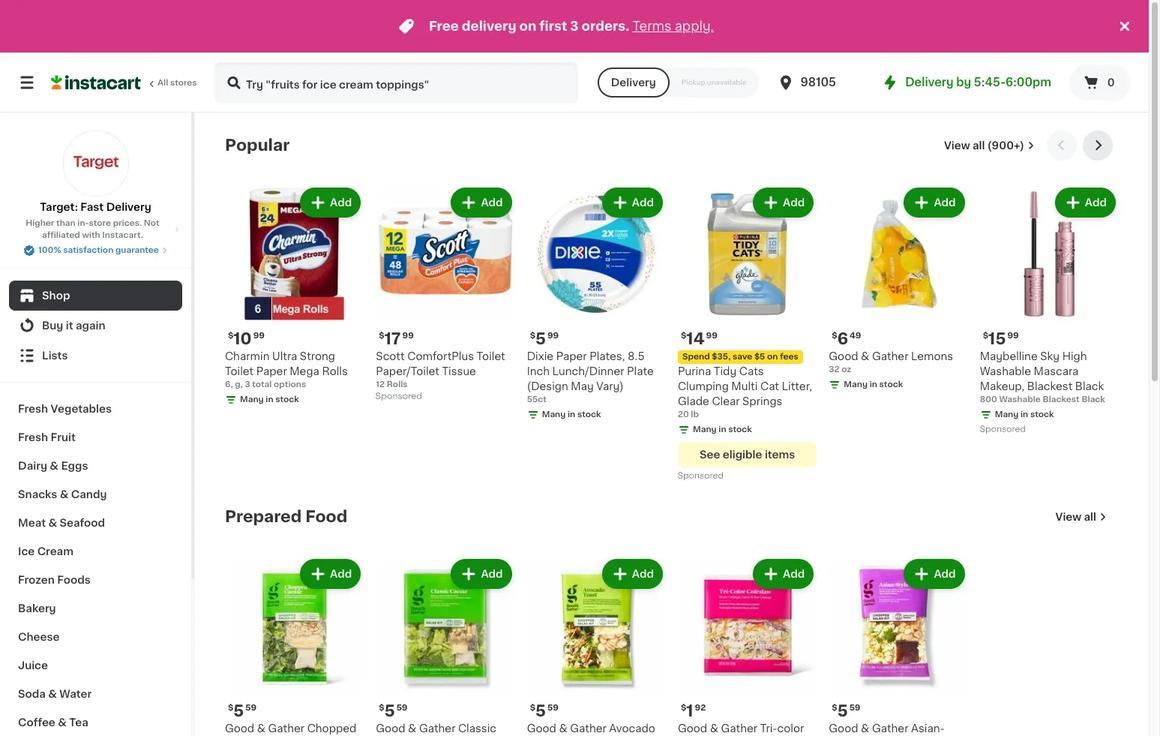 Task type: describe. For each thing, give the bounding box(es) containing it.
fast
[[81, 202, 104, 212]]

$ for scott comfortplus toilet paper/toilet tissue
[[379, 332, 385, 340]]

charmin
[[225, 351, 270, 362]]

add button for good & gather asian-
[[906, 561, 964, 588]]

gather for asian-
[[873, 723, 909, 734]]

target: fast delivery link
[[40, 131, 151, 215]]

chopped
[[307, 723, 357, 734]]

5 for good & gather classic
[[385, 703, 395, 719]]

coffee & tea
[[18, 717, 88, 728]]

ultra
[[272, 351, 297, 362]]

paper/toilet
[[376, 366, 440, 377]]

good & gather asian-
[[829, 723, 966, 736]]

good for good & gather tri-color
[[678, 723, 708, 734]]

3 inside limited time offer region
[[571, 20, 579, 32]]

coffee & tea link
[[9, 708, 182, 736]]

5:45-
[[975, 77, 1006, 88]]

service type group
[[598, 68, 759, 98]]

all for view all (900+)
[[973, 140, 986, 151]]

snacks & candy
[[18, 489, 107, 500]]

apply.
[[675, 20, 714, 32]]

$ for good & gather chopped
[[228, 704, 234, 712]]

59 for good & gather chopped
[[246, 704, 257, 712]]

store
[[89, 219, 111, 227]]

see eligible items
[[700, 450, 796, 460]]

instacart.
[[102, 231, 143, 239]]

water
[[60, 689, 92, 699]]

many in stock up see
[[693, 426, 753, 434]]

$35,
[[712, 353, 731, 361]]

fruit
[[51, 432, 76, 443]]

6
[[838, 331, 849, 347]]

comfortplus
[[408, 351, 474, 362]]

all for view all
[[1085, 512, 1097, 523]]

free delivery on first 3 orders. terms apply.
[[429, 20, 714, 32]]

purina tidy cats clumping multi cat litter, glade clear springs 20 lb
[[678, 366, 813, 419]]

0 vertical spatial black
[[1076, 381, 1105, 392]]

view all
[[1056, 512, 1097, 523]]

add button for charmin ultra strong toilet paper mega rolls
[[302, 189, 360, 216]]

view all (900+) link
[[945, 138, 1036, 153]]

$ 5 99
[[530, 331, 559, 347]]

8.5
[[628, 351, 645, 362]]

ice cream
[[18, 546, 73, 557]]

in for 10
[[266, 396, 274, 404]]

prices.
[[113, 219, 142, 227]]

59 for good & gather avocado
[[548, 704, 559, 712]]

lemons
[[912, 351, 954, 362]]

$ for maybelline sky high washable mascara makeup, blackest black
[[984, 332, 989, 340]]

buy
[[42, 320, 63, 331]]

stock for 15
[[1031, 411, 1055, 419]]

popular link
[[225, 137, 290, 155]]

gather for avocado
[[571, 723, 607, 734]]

many for 15
[[996, 411, 1019, 419]]

$ for spend $35, save $5 on fees
[[681, 332, 687, 340]]

all stores link
[[51, 62, 198, 104]]

toilet inside charmin ultra strong toilet paper mega rolls 6, g, 3 total options
[[225, 366, 254, 377]]

view for view all
[[1056, 512, 1082, 523]]

delivery by 5:45-6:00pm link
[[882, 74, 1052, 92]]

fresh vegetables
[[18, 404, 112, 414]]

stock for 6
[[880, 381, 904, 389]]

delivery inside target: fast delivery link
[[106, 202, 151, 212]]

$ for good & gather lemons
[[832, 332, 838, 340]]

100% satisfaction guarantee
[[38, 246, 159, 254]]

add for good & gather lemons
[[935, 197, 957, 208]]

add button for dixie paper plates, 8.5 inch lunch/dinner plate (design may vary)
[[604, 189, 662, 216]]

all
[[158, 79, 168, 87]]

on inside item carousel region
[[768, 353, 779, 361]]

clear
[[712, 396, 740, 407]]

$ for charmin ultra strong toilet paper mega rolls
[[228, 332, 234, 340]]

& for dairy & eggs
[[50, 461, 59, 471]]

dixie paper plates, 8.5 inch lunch/dinner plate (design may vary) 55ct
[[527, 351, 654, 404]]

classic
[[459, 723, 497, 734]]

by
[[957, 77, 972, 88]]

55ct
[[527, 396, 547, 404]]

popular
[[225, 137, 290, 153]]

many down the lb
[[693, 426, 717, 434]]

makeup,
[[981, 381, 1025, 392]]

99 for 15
[[1008, 332, 1020, 340]]

total
[[252, 381, 272, 389]]

soda
[[18, 689, 46, 699]]

vary)
[[597, 381, 624, 392]]

add for good & gather classic
[[481, 569, 503, 580]]

add for good & gather avocado
[[632, 569, 654, 580]]

$ 5 59 for good & gather classic
[[379, 703, 408, 719]]

prepared food link
[[225, 508, 348, 526]]

soda & water
[[18, 689, 92, 699]]

& for good & gather tri-color
[[710, 723, 719, 734]]

gather for classic
[[419, 723, 456, 734]]

higher than in-store prices. not affiliated with instacart.
[[26, 219, 160, 239]]

fresh vegetables link
[[9, 395, 182, 423]]

good & gather lemons 32 oz
[[829, 351, 954, 374]]

delivery
[[462, 20, 517, 32]]

limited time offer region
[[0, 0, 1117, 53]]

stores
[[170, 79, 197, 87]]

scott
[[376, 351, 405, 362]]

49
[[850, 332, 862, 340]]

cat
[[761, 381, 780, 392]]

many in stock for 5
[[542, 411, 601, 419]]

$ 10 99
[[228, 331, 265, 347]]

good for good & gather classic
[[376, 723, 406, 734]]

sky
[[1041, 351, 1060, 362]]

99 for 14
[[707, 332, 718, 340]]

17
[[385, 331, 401, 347]]

mega
[[290, 366, 320, 377]]

add button for good & gather lemons
[[906, 189, 964, 216]]

good for good & gather lemons 32 oz
[[829, 351, 859, 362]]

add button for good & gather chopped
[[302, 561, 360, 588]]

see
[[700, 450, 721, 460]]

product group containing 14
[[678, 185, 817, 484]]

maybelline sky high washable mascara makeup, blackest black 800 washable blackest black
[[981, 351, 1106, 404]]

15
[[989, 331, 1007, 347]]

delivery for delivery by 5:45-6:00pm
[[906, 77, 954, 88]]

snacks
[[18, 489, 57, 500]]

view all link
[[1056, 510, 1108, 525]]

lists link
[[9, 341, 182, 371]]

1
[[687, 703, 694, 719]]

juice link
[[9, 651, 182, 680]]

item carousel region containing prepared food
[[225, 502, 1120, 736]]

(900+)
[[988, 140, 1025, 151]]

shop
[[42, 290, 70, 301]]

59 for good & gather asian-
[[850, 704, 861, 712]]

good for good & gather avocado
[[527, 723, 557, 734]]

options
[[274, 381, 306, 389]]

instacart logo image
[[51, 74, 141, 92]]

target: fast delivery logo image
[[63, 131, 129, 197]]

& for snacks & candy
[[60, 489, 69, 500]]

gather for tri-
[[722, 723, 758, 734]]

fresh fruit
[[18, 432, 76, 443]]

ice cream link
[[9, 537, 182, 566]]

ice
[[18, 546, 35, 557]]

$ 5 59 for good & gather asian-
[[832, 703, 861, 719]]

rolls for 12
[[387, 381, 408, 389]]

it
[[66, 320, 73, 331]]

add for dixie paper plates, 8.5 inch lunch/dinner plate (design may vary)
[[632, 197, 654, 208]]

$5
[[755, 353, 766, 361]]

high
[[1063, 351, 1088, 362]]

32
[[829, 366, 840, 374]]

soda & water link
[[9, 680, 182, 708]]

& for good & gather chopped
[[257, 723, 266, 734]]

1 vertical spatial blackest
[[1043, 396, 1080, 404]]

5 for good & gather chopped
[[234, 703, 244, 719]]

charmin ultra strong toilet paper mega rolls 6, g, 3 total options
[[225, 351, 348, 389]]

target: fast delivery
[[40, 202, 151, 212]]

frozen foods
[[18, 575, 91, 585]]

view for view all (900+)
[[945, 140, 971, 151]]



Task type: vqa. For each thing, say whether or not it's contained in the screenshot.
THE $ corresponding to Good & Gather Lemons
yes



Task type: locate. For each thing, give the bounding box(es) containing it.
1 horizontal spatial view
[[1056, 512, 1082, 523]]

1 horizontal spatial delivery
[[611, 77, 656, 88]]

toilet inside scott comfortplus toilet paper/toilet tissue 12 rolls
[[477, 351, 506, 362]]

& for good & gather avocado
[[559, 723, 568, 734]]

item carousel region
[[225, 131, 1120, 490], [225, 502, 1120, 736]]

0 vertical spatial item carousel region
[[225, 131, 1120, 490]]

good & gather chopped
[[225, 723, 358, 736]]

fresh for fresh fruit
[[18, 432, 48, 443]]

3 99 from the left
[[707, 332, 718, 340]]

view all (900+)
[[945, 140, 1025, 151]]

delivery inside delivery by 5:45-6:00pm link
[[906, 77, 954, 88]]

fresh fruit link
[[9, 423, 182, 452]]

$ left 49
[[832, 332, 838, 340]]

0 vertical spatial toilet
[[477, 351, 506, 362]]

$ up good & gather asian-
[[832, 704, 838, 712]]

0 vertical spatial rolls
[[322, 366, 348, 377]]

6,
[[225, 381, 233, 389]]

buy it again
[[42, 320, 106, 331]]

stock down options
[[276, 396, 299, 404]]

3 right the first
[[571, 20, 579, 32]]

gather inside good & gather classic
[[419, 723, 456, 734]]

$ 5 59 up good & gather avocado
[[530, 703, 559, 719]]

product group
[[225, 185, 364, 409], [376, 185, 515, 405], [527, 185, 666, 424], [678, 185, 817, 484], [829, 185, 969, 394], [981, 185, 1120, 438], [225, 556, 364, 736], [376, 556, 515, 736], [527, 556, 666, 736], [678, 556, 817, 736], [829, 556, 969, 736]]

& for good & gather asian-
[[862, 723, 870, 734]]

99 inside $ 17 99
[[403, 332, 414, 340]]

many in stock for 10
[[240, 396, 299, 404]]

eligible
[[723, 450, 763, 460]]

5 up good & gather classic
[[385, 703, 395, 719]]

add button for good & gather avocado
[[604, 561, 662, 588]]

multi
[[732, 381, 758, 392]]

sponsored badge image for 15
[[981, 425, 1026, 434]]

washable down maybelline
[[981, 366, 1032, 377]]

rolls down strong
[[322, 366, 348, 377]]

rolls for mega
[[322, 366, 348, 377]]

juice
[[18, 660, 48, 671]]

add button
[[302, 189, 360, 216], [453, 189, 511, 216], [604, 189, 662, 216], [755, 189, 813, 216], [906, 189, 964, 216], [1057, 189, 1115, 216], [302, 561, 360, 588], [453, 561, 511, 588], [604, 561, 662, 588], [755, 561, 813, 588], [906, 561, 964, 588]]

add for good & gather asian-
[[935, 569, 957, 580]]

Search field
[[216, 63, 577, 102]]

stock for 10
[[276, 396, 299, 404]]

1 99 from the left
[[253, 332, 265, 340]]

1 vertical spatial paper
[[256, 366, 287, 377]]

coffee
[[18, 717, 55, 728]]

add button for good & gather classic
[[453, 561, 511, 588]]

0 horizontal spatial sponsored badge image
[[376, 392, 422, 401]]

prepared
[[225, 509, 302, 525]]

1 vertical spatial sponsored badge image
[[981, 425, 1026, 434]]

good inside good & gather chopped
[[225, 723, 255, 734]]

good inside good & gather lemons 32 oz
[[829, 351, 859, 362]]

item carousel region containing popular
[[225, 131, 1120, 490]]

product group containing 6
[[829, 185, 969, 394]]

$ inside $ 1 92
[[681, 704, 687, 712]]

3 inside charmin ultra strong toilet paper mega rolls 6, g, 3 total options
[[245, 381, 250, 389]]

on left the first
[[520, 20, 537, 32]]

1 horizontal spatial 3
[[571, 20, 579, 32]]

1 59 from the left
[[246, 704, 257, 712]]

many for 6
[[844, 381, 868, 389]]

& inside good & gather tri-color
[[710, 723, 719, 734]]

0 vertical spatial all
[[973, 140, 986, 151]]

$ 15 99
[[984, 331, 1020, 347]]

sponsored badge image down see
[[678, 472, 724, 481]]

in-
[[78, 219, 89, 227]]

& for good & gather classic
[[408, 723, 417, 734]]

1 $ 5 59 from the left
[[228, 703, 257, 719]]

5 up good & gather chopped
[[234, 703, 244, 719]]

sponsored badge image down 12
[[376, 392, 422, 401]]

cheese link
[[9, 623, 182, 651]]

$ up charmin
[[228, 332, 234, 340]]

gather left avocado
[[571, 723, 607, 734]]

gather left classic
[[419, 723, 456, 734]]

4 99 from the left
[[548, 332, 559, 340]]

1 vertical spatial black
[[1082, 396, 1106, 404]]

5 99 from the left
[[1008, 332, 1020, 340]]

1 vertical spatial 3
[[245, 381, 250, 389]]

good inside good & gather tri-color
[[678, 723, 708, 734]]

0 horizontal spatial on
[[520, 20, 537, 32]]

0 horizontal spatial 3
[[245, 381, 250, 389]]

delivery up prices.
[[106, 202, 151, 212]]

0 vertical spatial fresh
[[18, 404, 48, 414]]

gather left asian-
[[873, 723, 909, 734]]

$ for dixie paper plates, 8.5 inch lunch/dinner plate (design may vary)
[[530, 332, 536, 340]]

meat & seafood link
[[9, 509, 182, 537]]

dairy & eggs link
[[9, 452, 182, 480]]

all
[[973, 140, 986, 151], [1085, 512, 1097, 523]]

add for good & gather chopped
[[330, 569, 352, 580]]

fees
[[781, 353, 799, 361]]

& for good & gather lemons 32 oz
[[862, 351, 870, 362]]

in down makeup, on the bottom of the page
[[1021, 411, 1029, 419]]

delivery by 5:45-6:00pm
[[906, 77, 1052, 88]]

$ inside $ 10 99
[[228, 332, 234, 340]]

1 fresh from the top
[[18, 404, 48, 414]]

1 horizontal spatial all
[[1085, 512, 1097, 523]]

0 horizontal spatial toilet
[[225, 366, 254, 377]]

& inside good & gather asian-
[[862, 723, 870, 734]]

& left classic
[[408, 723, 417, 734]]

delivery for delivery
[[611, 77, 656, 88]]

higher than in-store prices. not affiliated with instacart. link
[[12, 218, 179, 242]]

purina
[[678, 366, 712, 377]]

6:00pm
[[1006, 77, 1052, 88]]

2 horizontal spatial delivery
[[906, 77, 954, 88]]

& for meat & seafood
[[48, 518, 57, 528]]

& left "tea"
[[58, 717, 67, 728]]

eggs
[[61, 461, 88, 471]]

1 vertical spatial washable
[[1000, 396, 1041, 404]]

99 for 10
[[253, 332, 265, 340]]

5 for good & gather asian-
[[838, 703, 848, 719]]

rolls inside charmin ultra strong toilet paper mega rolls 6, g, 3 total options
[[322, 366, 348, 377]]

99 inside $ 5 99
[[548, 332, 559, 340]]

0 vertical spatial view
[[945, 140, 971, 151]]

fresh up fresh fruit
[[18, 404, 48, 414]]

100% satisfaction guarantee button
[[23, 242, 168, 257]]

stock down may on the bottom
[[578, 411, 601, 419]]

4 59 from the left
[[548, 704, 559, 712]]

in for 15
[[1021, 411, 1029, 419]]

stock for 5
[[578, 411, 601, 419]]

black
[[1076, 381, 1105, 392], [1082, 396, 1106, 404]]

fresh
[[18, 404, 48, 414], [18, 432, 48, 443]]

good inside good & gather avocado
[[527, 723, 557, 734]]

stock down maybelline sky high washable mascara makeup, blackest black 800 washable blackest black at the right
[[1031, 411, 1055, 419]]

many in stock for 15
[[996, 411, 1055, 419]]

cheese
[[18, 632, 60, 642]]

many down 55ct
[[542, 411, 566, 419]]

2 vertical spatial sponsored badge image
[[678, 472, 724, 481]]

bakery link
[[9, 594, 182, 623]]

gather left chopped
[[268, 723, 305, 734]]

in up see
[[719, 426, 727, 434]]

2 $ 5 59 from the left
[[379, 703, 408, 719]]

1 vertical spatial on
[[768, 353, 779, 361]]

product group containing 15
[[981, 185, 1120, 438]]

litter,
[[782, 381, 813, 392]]

2 item carousel region from the top
[[225, 502, 1120, 736]]

stock up eligible in the bottom of the page
[[729, 426, 753, 434]]

$ up the scott
[[379, 332, 385, 340]]

$
[[228, 332, 234, 340], [379, 332, 385, 340], [681, 332, 687, 340], [832, 332, 838, 340], [530, 332, 536, 340], [984, 332, 989, 340], [228, 704, 234, 712], [379, 704, 385, 712], [681, 704, 687, 712], [832, 704, 838, 712], [530, 704, 536, 712]]

$ up spend
[[681, 332, 687, 340]]

$ up good & gather chopped
[[228, 704, 234, 712]]

in down may on the bottom
[[568, 411, 576, 419]]

$ up dixie
[[530, 332, 536, 340]]

terms
[[633, 20, 672, 32]]

$ 5 59 up good & gather asian-
[[832, 703, 861, 719]]

& left chopped
[[257, 723, 266, 734]]

product group containing 1
[[678, 556, 817, 736]]

2 horizontal spatial sponsored badge image
[[981, 425, 1026, 434]]

toilet left dixie
[[477, 351, 506, 362]]

2 59 from the left
[[397, 704, 408, 712]]

59 for good & gather classic
[[397, 704, 408, 712]]

99 right 14
[[707, 332, 718, 340]]

stock
[[880, 381, 904, 389], [276, 396, 299, 404], [578, 411, 601, 419], [1031, 411, 1055, 419], [729, 426, 753, 434]]

washable down makeup, on the bottom of the page
[[1000, 396, 1041, 404]]

food
[[306, 509, 348, 525]]

gather inside good & gather tri-color
[[722, 723, 758, 734]]

& for coffee & tea
[[58, 717, 67, 728]]

99 up dixie
[[548, 332, 559, 340]]

$ inside $ 15 99
[[984, 332, 989, 340]]

$ for good & gather classic
[[379, 704, 385, 712]]

& left asian-
[[862, 723, 870, 734]]

$ inside $ 14 99
[[681, 332, 687, 340]]

many down total
[[240, 396, 264, 404]]

1 vertical spatial rolls
[[387, 381, 408, 389]]

candy
[[71, 489, 107, 500]]

gather for chopped
[[268, 723, 305, 734]]

gather left lemons
[[873, 351, 909, 362]]

in for 5
[[568, 411, 576, 419]]

snacks & candy link
[[9, 480, 182, 509]]

99 inside $ 15 99
[[1008, 332, 1020, 340]]

& inside good & gather lemons 32 oz
[[862, 351, 870, 362]]

good for good & gather asian-
[[829, 723, 859, 734]]

1 horizontal spatial rolls
[[387, 381, 408, 389]]

59 up good & gather avocado
[[548, 704, 559, 712]]

toilet up g,
[[225, 366, 254, 377]]

dairy
[[18, 461, 47, 471]]

4 $ 5 59 from the left
[[530, 703, 559, 719]]

0 horizontal spatial rolls
[[322, 366, 348, 377]]

99 inside $ 14 99
[[707, 332, 718, 340]]

2 99 from the left
[[403, 332, 414, 340]]

& for soda & water
[[48, 689, 57, 699]]

$ inside $ 5 99
[[530, 332, 536, 340]]

0 vertical spatial on
[[520, 20, 537, 32]]

strong
[[300, 351, 335, 362]]

good inside good & gather classic
[[376, 723, 406, 734]]

$ for good & gather asian-
[[832, 704, 838, 712]]

in down good & gather lemons 32 oz
[[870, 381, 878, 389]]

view inside "link"
[[1056, 512, 1082, 523]]

paper up total
[[256, 366, 287, 377]]

59 up good & gather asian-
[[850, 704, 861, 712]]

lb
[[691, 411, 699, 419]]

0 vertical spatial washable
[[981, 366, 1032, 377]]

1 horizontal spatial paper
[[557, 351, 587, 362]]

0 horizontal spatial all
[[973, 140, 986, 151]]

add for charmin ultra strong toilet paper mega rolls
[[330, 197, 352, 208]]

1 horizontal spatial sponsored badge image
[[678, 472, 724, 481]]

gather inside good & gather lemons 32 oz
[[873, 351, 909, 362]]

good
[[829, 351, 859, 362], [225, 723, 255, 734], [376, 723, 406, 734], [678, 723, 708, 734], [829, 723, 859, 734], [527, 723, 557, 734]]

& left eggs
[[50, 461, 59, 471]]

$ 5 59 up good & gather classic
[[379, 703, 408, 719]]

delivery down terms
[[611, 77, 656, 88]]

$ 5 59 for good & gather avocado
[[530, 703, 559, 719]]

many for 10
[[240, 396, 264, 404]]

guarantee
[[116, 246, 159, 254]]

gather for lemons
[[873, 351, 909, 362]]

product group containing 10
[[225, 185, 364, 409]]

$ inside $ 17 99
[[379, 332, 385, 340]]

seafood
[[60, 518, 105, 528]]

& inside 'link'
[[48, 518, 57, 528]]

$ for good & gather tri-color
[[681, 704, 687, 712]]

100%
[[38, 246, 61, 254]]

free
[[429, 20, 459, 32]]

& inside good & gather chopped
[[257, 723, 266, 734]]

gather inside good & gather avocado
[[571, 723, 607, 734]]

shop link
[[9, 281, 182, 311]]

good & gather classic
[[376, 723, 509, 736]]

see eligible items button
[[678, 442, 817, 468]]

$ left 92
[[681, 704, 687, 712]]

in
[[870, 381, 878, 389], [266, 396, 274, 404], [568, 411, 576, 419], [1021, 411, 1029, 419], [719, 426, 727, 434]]

rolls down paper/toilet
[[387, 381, 408, 389]]

3 $ 5 59 from the left
[[832, 703, 861, 719]]

None search field
[[215, 62, 578, 104]]

add button for good & gather tri-color
[[755, 561, 813, 588]]

gather left "tri-"
[[722, 723, 758, 734]]

0 vertical spatial 3
[[571, 20, 579, 32]]

$ 1 92
[[681, 703, 706, 719]]

items
[[765, 450, 796, 460]]

99 for 17
[[403, 332, 414, 340]]

gather inside good & gather asian-
[[873, 723, 909, 734]]

in down total
[[266, 396, 274, 404]]

delivery left by
[[906, 77, 954, 88]]

0 horizontal spatial paper
[[256, 366, 287, 377]]

59 up good & gather classic
[[397, 704, 408, 712]]

paper up lunch/dinner
[[557, 351, 587, 362]]

99 right 10
[[253, 332, 265, 340]]

on
[[520, 20, 537, 32], [768, 353, 779, 361]]

sponsored badge image down 800
[[981, 425, 1026, 434]]

1 item carousel region from the top
[[225, 131, 1120, 490]]

many for 5
[[542, 411, 566, 419]]

add for good & gather tri-color
[[784, 569, 805, 580]]

3 right g,
[[245, 381, 250, 389]]

springs
[[743, 396, 783, 407]]

& down 49
[[862, 351, 870, 362]]

rolls inside scott comfortplus toilet paper/toilet tissue 12 rolls
[[387, 381, 408, 389]]

tissue
[[442, 366, 476, 377]]

foods
[[57, 575, 91, 585]]

5 up good & gather avocado
[[536, 703, 546, 719]]

$ for good & gather avocado
[[530, 704, 536, 712]]

12
[[376, 381, 385, 389]]

frozen
[[18, 575, 55, 585]]

& left avocado
[[559, 723, 568, 734]]

buy it again link
[[9, 311, 182, 341]]

scott comfortplus toilet paper/toilet tissue 12 rolls
[[376, 351, 506, 389]]

5 up dixie
[[536, 331, 546, 347]]

99 for 5
[[548, 332, 559, 340]]

many in stock down makeup, on the bottom of the page
[[996, 411, 1055, 419]]

0 horizontal spatial delivery
[[106, 202, 151, 212]]

many in stock down total
[[240, 396, 299, 404]]

1 vertical spatial view
[[1056, 512, 1082, 523]]

stock down good & gather lemons 32 oz
[[880, 381, 904, 389]]

$ inside $ 6 49
[[832, 332, 838, 340]]

800
[[981, 396, 998, 404]]

bakery
[[18, 603, 56, 614]]

delivery
[[906, 77, 954, 88], [611, 77, 656, 88], [106, 202, 151, 212]]

1 vertical spatial toilet
[[225, 366, 254, 377]]

$ 17 99
[[379, 331, 414, 347]]

59 up good & gather chopped
[[246, 704, 257, 712]]

& right meat
[[48, 518, 57, 528]]

$ up maybelline
[[984, 332, 989, 340]]

10
[[234, 331, 252, 347]]

& right "soda"
[[48, 689, 57, 699]]

many in stock for 6
[[844, 381, 904, 389]]

1 vertical spatial all
[[1085, 512, 1097, 523]]

clumping
[[678, 381, 729, 392]]

& left "tri-"
[[710, 723, 719, 734]]

14
[[687, 331, 705, 347]]

0 vertical spatial sponsored badge image
[[376, 392, 422, 401]]

& inside good & gather avocado
[[559, 723, 568, 734]]

5 up good & gather asian-
[[838, 703, 848, 719]]

many down oz
[[844, 381, 868, 389]]

2 fresh from the top
[[18, 432, 48, 443]]

good for good & gather chopped
[[225, 723, 255, 734]]

delivery inside delivery button
[[611, 77, 656, 88]]

5 for dixie paper plates, 8.5 inch lunch/dinner plate (design may vary)
[[536, 331, 546, 347]]

& left candy
[[60, 489, 69, 500]]

all inside "link"
[[1085, 512, 1097, 523]]

sponsored badge image
[[376, 392, 422, 401], [981, 425, 1026, 434], [678, 472, 724, 481]]

on right $5
[[768, 353, 779, 361]]

product group containing 17
[[376, 185, 515, 405]]

lunch/dinner
[[553, 366, 625, 377]]

& inside good & gather classic
[[408, 723, 417, 734]]

0 horizontal spatial view
[[945, 140, 971, 151]]

tri-
[[761, 723, 778, 734]]

sponsored badge image for 17
[[376, 392, 422, 401]]

on inside limited time offer region
[[520, 20, 537, 32]]

toilet
[[477, 351, 506, 362], [225, 366, 254, 377]]

many down 800
[[996, 411, 1019, 419]]

3 59 from the left
[[850, 704, 861, 712]]

$ up good & gather avocado
[[530, 704, 536, 712]]

1 horizontal spatial on
[[768, 353, 779, 361]]

glade
[[678, 396, 710, 407]]

1 vertical spatial item carousel region
[[225, 502, 1120, 736]]

$ 6 49
[[832, 331, 862, 347]]

paper inside dixie paper plates, 8.5 inch lunch/dinner plate (design may vary) 55ct
[[557, 351, 587, 362]]

paper inside charmin ultra strong toilet paper mega rolls 6, g, 3 total options
[[256, 366, 287, 377]]

fresh up dairy
[[18, 432, 48, 443]]

gather inside good & gather chopped
[[268, 723, 305, 734]]

1 vertical spatial fresh
[[18, 432, 48, 443]]

many in stock down good & gather lemons 32 oz
[[844, 381, 904, 389]]

target:
[[40, 202, 78, 212]]

good & gather tri-color
[[678, 723, 812, 736]]

first
[[540, 20, 568, 32]]

good inside good & gather asian-
[[829, 723, 859, 734]]

$ up good & gather classic
[[379, 704, 385, 712]]

0 vertical spatial blackest
[[1028, 381, 1073, 392]]

&
[[862, 351, 870, 362], [50, 461, 59, 471], [60, 489, 69, 500], [48, 518, 57, 528], [48, 689, 57, 699], [58, 717, 67, 728], [257, 723, 266, 734], [408, 723, 417, 734], [710, 723, 719, 734], [862, 723, 870, 734], [559, 723, 568, 734]]

gather
[[873, 351, 909, 362], [268, 723, 305, 734], [419, 723, 456, 734], [722, 723, 758, 734], [873, 723, 909, 734], [571, 723, 607, 734]]

terms apply. link
[[633, 20, 714, 32]]

many in stock down may on the bottom
[[542, 411, 601, 419]]

in for 6
[[870, 381, 878, 389]]

0 vertical spatial paper
[[557, 351, 587, 362]]

fresh for fresh vegetables
[[18, 404, 48, 414]]

99 inside $ 10 99
[[253, 332, 265, 340]]

spend
[[683, 353, 710, 361]]

dairy & eggs
[[18, 461, 88, 471]]

99 right the 15
[[1008, 332, 1020, 340]]

$ 5 59 up good & gather chopped
[[228, 703, 257, 719]]

$ 5 59 for good & gather chopped
[[228, 703, 257, 719]]

1 horizontal spatial toilet
[[477, 351, 506, 362]]

5 for good & gather avocado
[[536, 703, 546, 719]]

99 right 17
[[403, 332, 414, 340]]



